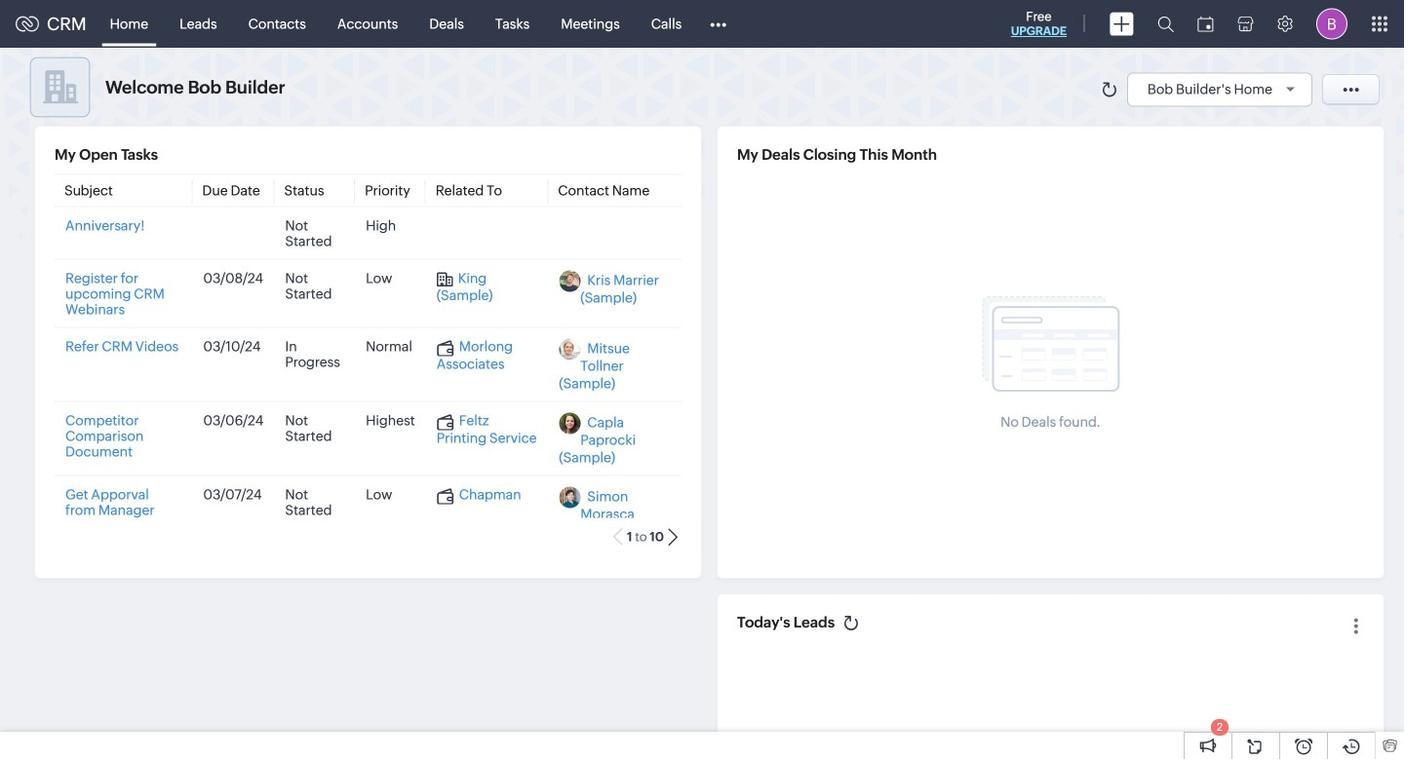 Task type: vqa. For each thing, say whether or not it's contained in the screenshot.
Search "element"
yes



Task type: describe. For each thing, give the bounding box(es) containing it.
create menu image
[[1110, 12, 1134, 36]]

calendar image
[[1198, 16, 1214, 32]]

profile image
[[1317, 8, 1348, 40]]

search element
[[1146, 0, 1186, 48]]



Task type: locate. For each thing, give the bounding box(es) containing it.
create menu element
[[1098, 0, 1146, 47]]

Other Modules field
[[698, 8, 740, 40]]

logo image
[[16, 16, 39, 32]]

profile element
[[1305, 0, 1360, 47]]

search image
[[1158, 16, 1174, 32]]



